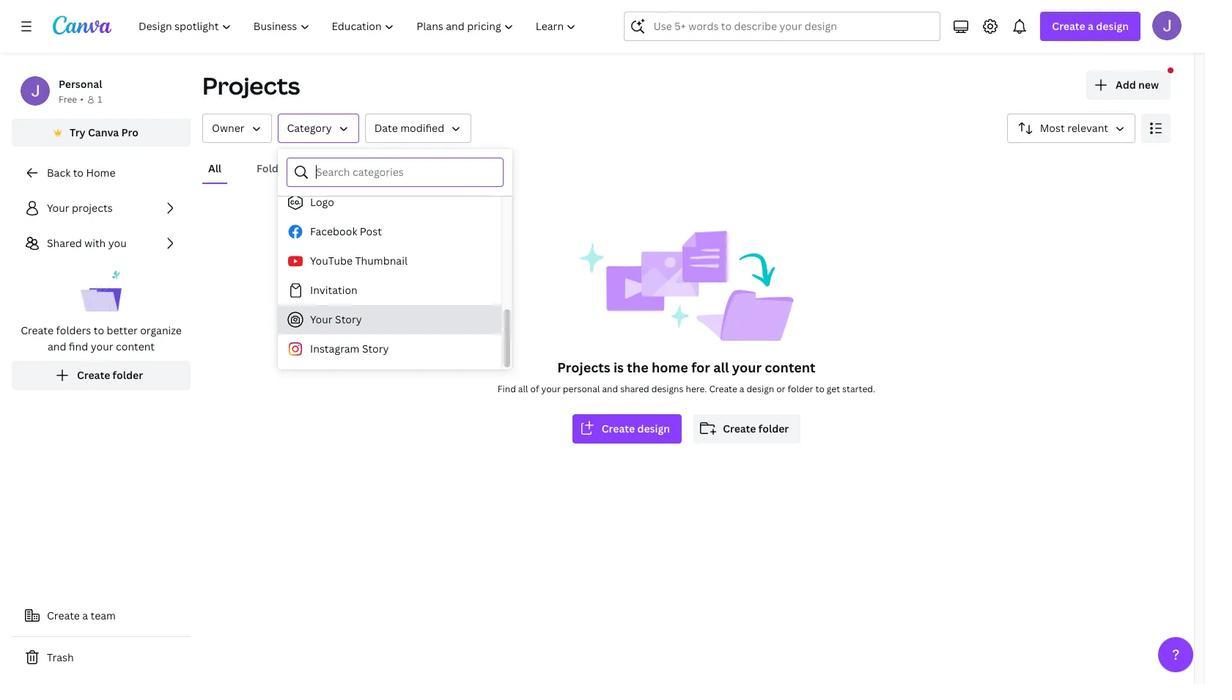 Task type: vqa. For each thing, say whether or not it's contained in the screenshot.
Prototypes
no



Task type: locate. For each thing, give the bounding box(es) containing it.
create a design
[[1053, 19, 1129, 33]]

list box containing logo
[[278, 0, 502, 364]]

a for team
[[82, 609, 88, 623]]

your story button
[[278, 305, 502, 334]]

folder
[[113, 368, 143, 382], [788, 383, 814, 395], [759, 422, 789, 436]]

1 vertical spatial your
[[310, 312, 333, 326]]

1 vertical spatial story
[[362, 342, 389, 356]]

your right find at the left
[[91, 340, 113, 353]]

2 horizontal spatial to
[[816, 383, 825, 395]]

1 vertical spatial all
[[518, 383, 528, 395]]

back to home link
[[12, 158, 191, 188]]

1
[[97, 93, 102, 106]]

here.
[[686, 383, 707, 395]]

design down designs
[[638, 422, 670, 436]]

2 horizontal spatial a
[[1088, 19, 1094, 33]]

1 horizontal spatial to
[[94, 323, 104, 337]]

1 vertical spatial and
[[602, 383, 618, 395]]

Category button
[[278, 114, 359, 143]]

0 horizontal spatial design
[[638, 422, 670, 436]]

0 horizontal spatial all
[[518, 383, 528, 395]]

1 horizontal spatial create folder button
[[694, 414, 801, 444]]

projects inside projects is the home for all your content find all of your personal and shared designs here. create a design or folder to get started.
[[558, 359, 611, 376]]

your
[[91, 340, 113, 353], [732, 359, 762, 376], [542, 383, 561, 395]]

1 horizontal spatial all
[[714, 359, 729, 376]]

create folder button
[[12, 361, 191, 390], [694, 414, 801, 444]]

designs
[[329, 161, 368, 175]]

to left the get
[[816, 383, 825, 395]]

0 horizontal spatial content
[[116, 340, 155, 353]]

1 horizontal spatial create folder
[[723, 422, 789, 436]]

0 horizontal spatial create folder button
[[12, 361, 191, 390]]

and left find at the left
[[48, 340, 66, 353]]

designs button
[[323, 155, 374, 183]]

0 vertical spatial story
[[335, 312, 362, 326]]

create design
[[602, 422, 670, 436]]

create inside dropdown button
[[1053, 19, 1086, 33]]

all
[[714, 359, 729, 376], [518, 383, 528, 395]]

design left jacob simon image
[[1097, 19, 1129, 33]]

a up add new "dropdown button"
[[1088, 19, 1094, 33]]

0 vertical spatial content
[[116, 340, 155, 353]]

the
[[627, 359, 649, 376]]

1 vertical spatial a
[[740, 383, 745, 395]]

projects is the home for all your content find all of your personal and shared designs here. create a design or folder to get started.
[[498, 359, 876, 395]]

0 horizontal spatial projects
[[202, 70, 300, 101]]

invitation
[[310, 283, 358, 297]]

story
[[335, 312, 362, 326], [362, 342, 389, 356]]

0 horizontal spatial a
[[82, 609, 88, 623]]

all
[[208, 161, 222, 175]]

with
[[84, 236, 106, 250]]

instagram
[[310, 342, 360, 356]]

design left or at the bottom of page
[[747, 383, 775, 395]]

to left better
[[94, 323, 104, 337]]

your inside list
[[47, 201, 69, 215]]

1 vertical spatial your
[[732, 359, 762, 376]]

Owner button
[[202, 114, 272, 143]]

0 vertical spatial your
[[91, 340, 113, 353]]

facebook post button
[[278, 217, 502, 246]]

your down invitation
[[310, 312, 333, 326]]

folder down or at the bottom of page
[[759, 422, 789, 436]]

1 horizontal spatial projects
[[558, 359, 611, 376]]

all left "of"
[[518, 383, 528, 395]]

create folder button down find at the left
[[12, 361, 191, 390]]

1 horizontal spatial design
[[747, 383, 775, 395]]

0 vertical spatial all
[[714, 359, 729, 376]]

create
[[1053, 19, 1086, 33], [21, 323, 54, 337], [77, 368, 110, 382], [709, 383, 738, 395], [602, 422, 635, 436], [723, 422, 756, 436], [47, 609, 80, 623]]

2 vertical spatial your
[[542, 383, 561, 395]]

your right for
[[732, 359, 762, 376]]

your story option
[[278, 305, 502, 334]]

a inside button
[[82, 609, 88, 623]]

a left "team"
[[82, 609, 88, 623]]

story down your story button
[[362, 342, 389, 356]]

of
[[531, 383, 539, 395]]

your inside button
[[310, 312, 333, 326]]

a
[[1088, 19, 1094, 33], [740, 383, 745, 395], [82, 609, 88, 623]]

content inside "create folders to better organize and find your content"
[[116, 340, 155, 353]]

your for your projects
[[47, 201, 69, 215]]

and down is
[[602, 383, 618, 395]]

your
[[47, 201, 69, 215], [310, 312, 333, 326]]

projects for projects is the home for all your content find all of your personal and shared designs here. create a design or folder to get started.
[[558, 359, 611, 376]]

0 vertical spatial your
[[47, 201, 69, 215]]

1 vertical spatial content
[[765, 359, 816, 376]]

folder inside projects is the home for all your content find all of your personal and shared designs here. create a design or folder to get started.
[[788, 383, 814, 395]]

most
[[1040, 121, 1065, 135]]

0 vertical spatial a
[[1088, 19, 1094, 33]]

create folder down "create folders to better organize and find your content"
[[77, 368, 143, 382]]

create folder down or at the bottom of page
[[723, 422, 789, 436]]

all right for
[[714, 359, 729, 376]]

to
[[73, 166, 84, 180], [94, 323, 104, 337], [816, 383, 825, 395]]

1 vertical spatial projects
[[558, 359, 611, 376]]

0 vertical spatial projects
[[202, 70, 300, 101]]

category
[[287, 121, 332, 135]]

find
[[498, 383, 516, 395]]

facebook post
[[310, 224, 382, 238]]

projects
[[202, 70, 300, 101], [558, 359, 611, 376]]

invitation option
[[278, 276, 502, 305]]

0 vertical spatial create folder
[[77, 368, 143, 382]]

folder right or at the bottom of page
[[788, 383, 814, 395]]

1 horizontal spatial and
[[602, 383, 618, 395]]

projects up the owner button
[[202, 70, 300, 101]]

projects up personal
[[558, 359, 611, 376]]

2 vertical spatial to
[[816, 383, 825, 395]]

None search field
[[624, 12, 941, 41]]

design
[[1097, 19, 1129, 33], [747, 383, 775, 395], [638, 422, 670, 436]]

create a team
[[47, 609, 116, 623]]

trash
[[47, 650, 74, 664]]

to right back
[[73, 166, 84, 180]]

content up or at the bottom of page
[[765, 359, 816, 376]]

or
[[777, 383, 786, 395]]

a left or at the bottom of page
[[740, 383, 745, 395]]

1 horizontal spatial your
[[310, 312, 333, 326]]

1 vertical spatial create folder button
[[694, 414, 801, 444]]

0 horizontal spatial to
[[73, 166, 84, 180]]

a for design
[[1088, 19, 1094, 33]]

trash link
[[12, 643, 191, 672]]

2 horizontal spatial design
[[1097, 19, 1129, 33]]

your right "of"
[[542, 383, 561, 395]]

1 horizontal spatial content
[[765, 359, 816, 376]]

shared
[[47, 236, 82, 250]]

and
[[48, 340, 66, 353], [602, 383, 618, 395]]

you
[[108, 236, 127, 250]]

2 vertical spatial a
[[82, 609, 88, 623]]

design inside projects is the home for all your content find all of your personal and shared designs here. create a design or folder to get started.
[[747, 383, 775, 395]]

content
[[116, 340, 155, 353], [765, 359, 816, 376]]

personal
[[563, 383, 600, 395]]

folders
[[56, 323, 91, 337]]

create folder button down or at the bottom of page
[[694, 414, 801, 444]]

list
[[12, 194, 191, 390]]

relevant
[[1068, 121, 1109, 135]]

facebook
[[310, 224, 357, 238]]

try
[[70, 125, 86, 139]]

youtube thumbnail option
[[278, 246, 502, 276]]

1 vertical spatial design
[[747, 383, 775, 395]]

instagram story option
[[278, 334, 502, 364]]

1 vertical spatial to
[[94, 323, 104, 337]]

0 horizontal spatial and
[[48, 340, 66, 353]]

0 vertical spatial design
[[1097, 19, 1129, 33]]

1 vertical spatial folder
[[788, 383, 814, 395]]

0 horizontal spatial your
[[47, 201, 69, 215]]

create folder
[[77, 368, 143, 382], [723, 422, 789, 436]]

Search search field
[[654, 12, 912, 40]]

1 vertical spatial create folder
[[723, 422, 789, 436]]

folders button
[[251, 155, 300, 183]]

story up instagram story
[[335, 312, 362, 326]]

2 vertical spatial design
[[638, 422, 670, 436]]

content down better
[[116, 340, 155, 353]]

0 horizontal spatial your
[[91, 340, 113, 353]]

2 vertical spatial folder
[[759, 422, 789, 436]]

folder down better
[[113, 368, 143, 382]]

design inside dropdown button
[[1097, 19, 1129, 33]]

Date modified button
[[365, 114, 472, 143]]

0 horizontal spatial create folder
[[77, 368, 143, 382]]

0 vertical spatial and
[[48, 340, 66, 353]]

youtube thumbnail
[[310, 254, 408, 268]]

date modified
[[374, 121, 445, 135]]

create a team button
[[12, 601, 191, 631]]

your projects link
[[12, 194, 191, 223]]

started.
[[843, 383, 876, 395]]

a inside dropdown button
[[1088, 19, 1094, 33]]

home
[[652, 359, 689, 376]]

your left projects
[[47, 201, 69, 215]]

2 horizontal spatial your
[[732, 359, 762, 376]]

•
[[80, 93, 84, 106]]

logo
[[310, 195, 334, 209]]

create folder inside list
[[77, 368, 143, 382]]

list box
[[278, 0, 502, 364]]

instagram story button
[[278, 334, 502, 364]]

1 horizontal spatial a
[[740, 383, 745, 395]]

0 vertical spatial to
[[73, 166, 84, 180]]

add new
[[1116, 78, 1159, 92]]

your projects
[[47, 201, 113, 215]]

create a design button
[[1041, 12, 1141, 41]]



Task type: describe. For each thing, give the bounding box(es) containing it.
a inside projects is the home for all your content find all of your personal and shared designs here. create a design or folder to get started.
[[740, 383, 745, 395]]

videos
[[474, 161, 508, 175]]

personal
[[59, 77, 102, 91]]

top level navigation element
[[129, 12, 589, 41]]

list containing your projects
[[12, 194, 191, 390]]

canva
[[88, 125, 119, 139]]

story for your story
[[335, 312, 362, 326]]

videos button
[[468, 155, 514, 183]]

Sort by button
[[1007, 114, 1136, 143]]

back to home
[[47, 166, 116, 180]]

add new button
[[1087, 70, 1171, 100]]

create design button
[[573, 414, 682, 444]]

shared
[[621, 383, 650, 395]]

logo option
[[278, 188, 502, 217]]

and inside "create folders to better organize and find your content"
[[48, 340, 66, 353]]

try canva pro button
[[12, 119, 191, 147]]

Search categories search field
[[316, 158, 494, 186]]

designs
[[652, 383, 684, 395]]

folders
[[257, 161, 294, 175]]

instagram story
[[310, 342, 389, 356]]

team
[[91, 609, 116, 623]]

home
[[86, 166, 116, 180]]

date
[[374, 121, 398, 135]]

post
[[360, 224, 382, 238]]

try canva pro
[[70, 125, 139, 139]]

0 vertical spatial create folder button
[[12, 361, 191, 390]]

most relevant
[[1040, 121, 1109, 135]]

find
[[69, 340, 88, 353]]

better
[[107, 323, 138, 337]]

shared with you
[[47, 236, 127, 250]]

content inside projects is the home for all your content find all of your personal and shared designs here. create a design or folder to get started.
[[765, 359, 816, 376]]

youtube
[[310, 254, 353, 268]]

your for your story
[[310, 312, 333, 326]]

get
[[827, 383, 840, 395]]

projects for projects
[[202, 70, 300, 101]]

pro
[[121, 125, 139, 139]]

create inside projects is the home for all your content find all of your personal and shared designs here. create a design or folder to get started.
[[709, 383, 738, 395]]

all button
[[202, 155, 227, 183]]

for
[[692, 359, 711, 376]]

youtube thumbnail button
[[278, 246, 502, 276]]

facebook post option
[[278, 217, 502, 246]]

jacob simon image
[[1153, 11, 1182, 40]]

and inside projects is the home for all your content find all of your personal and shared designs here. create a design or folder to get started.
[[602, 383, 618, 395]]

your story
[[310, 312, 362, 326]]

images button
[[398, 155, 445, 183]]

modified
[[400, 121, 445, 135]]

invitation button
[[278, 276, 502, 305]]

to inside back to home link
[[73, 166, 84, 180]]

thumbnail
[[355, 254, 408, 268]]

projects
[[72, 201, 113, 215]]

owner
[[212, 121, 245, 135]]

images
[[404, 161, 439, 175]]

new
[[1139, 78, 1159, 92]]

logo button
[[278, 188, 502, 217]]

is
[[614, 359, 624, 376]]

free
[[59, 93, 77, 106]]

to inside projects is the home for all your content find all of your personal and shared designs here. create a design or folder to get started.
[[816, 383, 825, 395]]

free •
[[59, 93, 84, 106]]

1 horizontal spatial your
[[542, 383, 561, 395]]

create inside "create folders to better organize and find your content"
[[21, 323, 54, 337]]

organize
[[140, 323, 182, 337]]

back
[[47, 166, 71, 180]]

add
[[1116, 78, 1136, 92]]

story for instagram story
[[362, 342, 389, 356]]

to inside "create folders to better organize and find your content"
[[94, 323, 104, 337]]

create folders to better organize and find your content
[[21, 323, 182, 353]]

your inside "create folders to better organize and find your content"
[[91, 340, 113, 353]]

design inside button
[[638, 422, 670, 436]]

shared with you link
[[12, 229, 191, 258]]

0 vertical spatial folder
[[113, 368, 143, 382]]



